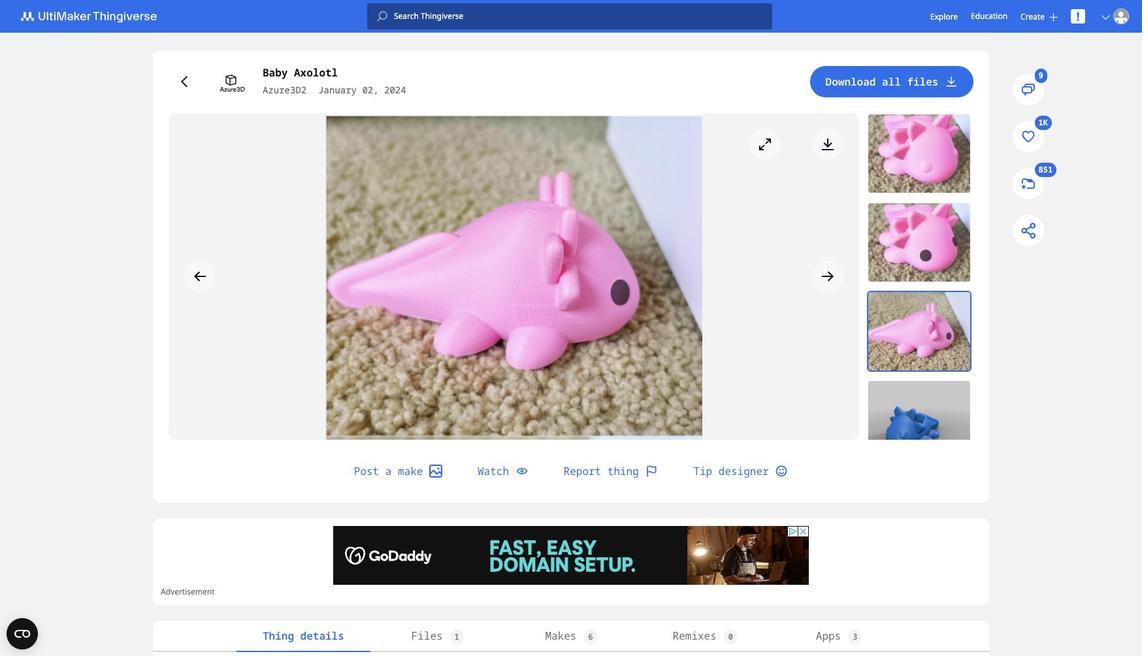 Task type: describe. For each thing, give the bounding box(es) containing it.
! link
[[1071, 8, 1086, 24]]

azure3d2
[[263, 84, 307, 96]]

a
[[385, 464, 392, 478]]

all
[[882, 75, 901, 89]]

remixes
[[673, 629, 717, 643]]

january
[[318, 84, 357, 96]]

1
[[455, 631, 459, 642]]

carousel image representing the 3d design. either an user-provided picture or a 3d render. image
[[169, 113, 859, 440]]

download all files
[[826, 75, 939, 89]]

6
[[588, 631, 593, 642]]

education
[[971, 10, 1008, 22]]

0 horizontal spatial avatar image
[[216, 66, 247, 97]]

thing
[[263, 629, 294, 643]]

azure3d2 link
[[263, 83, 307, 97]]

2024
[[384, 84, 406, 96]]

open widget image
[[7, 618, 38, 650]]

download all files button
[[810, 66, 974, 97]]

january 02, 2024
[[318, 84, 406, 96]]

details
[[300, 629, 344, 643]]

thing
[[608, 464, 639, 478]]

0 vertical spatial avatar image
[[1114, 8, 1129, 24]]

files
[[907, 75, 939, 89]]

axolotl
[[294, 65, 338, 80]]

makes
[[545, 629, 577, 643]]

explore
[[931, 11, 958, 22]]

explore button
[[931, 11, 958, 22]]

watch
[[478, 464, 509, 478]]

plusicon image
[[1050, 13, 1058, 21]]

education link
[[971, 9, 1008, 24]]

baby
[[263, 65, 288, 80]]

tip designer button
[[678, 456, 804, 487]]

make
[[398, 464, 423, 478]]



Task type: locate. For each thing, give the bounding box(es) containing it.
avatar image right !
[[1114, 8, 1129, 24]]

designer
[[719, 464, 769, 478]]

thumbnail representing an image or video in the carousel image
[[869, 114, 971, 193], [869, 203, 971, 282], [869, 292, 971, 371], [869, 381, 971, 459]]

download
[[826, 75, 876, 89]]

watch button
[[462, 456, 544, 487]]

avatar image
[[1114, 8, 1129, 24], [216, 66, 247, 97]]

thing details button
[[237, 621, 370, 652]]

avatar image left baby
[[216, 66, 247, 97]]

2 thumbnail representing an image or video in the carousel image from the top
[[869, 203, 971, 282]]

search control image
[[377, 11, 387, 22]]

report thing
[[564, 464, 639, 478]]

report thing link
[[548, 456, 674, 487]]

2 advertisement element from the top
[[333, 526, 809, 585]]

thing details
[[263, 629, 344, 643]]

apps
[[816, 629, 841, 643]]

9
[[1039, 70, 1044, 81]]

1 thumbnail representing an image or video in the carousel image from the top
[[869, 114, 971, 193]]

create
[[1021, 11, 1045, 22]]

advertisement element
[[333, 0, 809, 14], [333, 526, 809, 585]]

post a make
[[354, 464, 423, 478]]

tip designer
[[694, 464, 769, 478]]

3
[[853, 631, 858, 642]]

0
[[729, 631, 733, 642]]

1 vertical spatial avatar image
[[216, 66, 247, 97]]

1 vertical spatial advertisement element
[[333, 526, 809, 585]]

baby axolotl
[[263, 65, 338, 80]]

Search Thingiverse text field
[[387, 11, 772, 22]]

0 vertical spatial advertisement element
[[333, 0, 809, 14]]

1 advertisement element from the top
[[333, 0, 809, 14]]

create button
[[1021, 11, 1058, 22]]

makerbot logo image
[[13, 8, 173, 24]]

4 thumbnail representing an image or video in the carousel image from the top
[[869, 381, 971, 459]]

post
[[354, 464, 379, 478]]

1k
[[1039, 117, 1048, 128]]

851
[[1039, 164, 1053, 175]]

02,
[[362, 84, 379, 96]]

files
[[411, 629, 443, 643]]

!
[[1077, 8, 1080, 24]]

tip
[[694, 464, 713, 478]]

1 horizontal spatial avatar image
[[1114, 8, 1129, 24]]

post a make link
[[338, 456, 458, 487]]

3 thumbnail representing an image or video in the carousel image from the top
[[869, 292, 971, 371]]

advertisement
[[161, 586, 215, 597]]

report
[[564, 464, 601, 478]]



Task type: vqa. For each thing, say whether or not it's contained in the screenshot.
seventh YES from the bottom of the page
no



